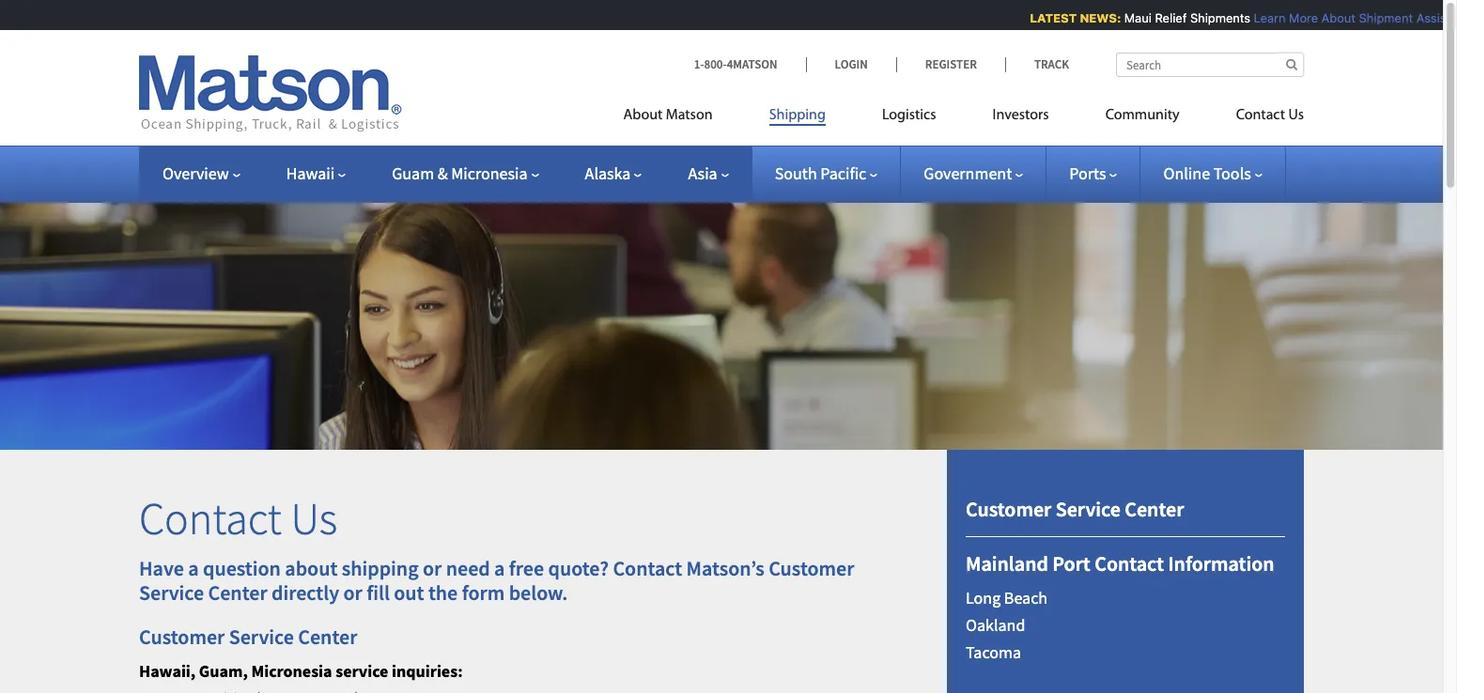 Task type: vqa. For each thing, say whether or not it's contained in the screenshot.
4MATSON
yes



Task type: describe. For each thing, give the bounding box(es) containing it.
2 vertical spatial center
[[298, 623, 357, 650]]

guam & micronesia
[[392, 163, 528, 184]]

4matson
[[727, 56, 777, 72]]

tacoma
[[966, 641, 1021, 663]]

2 a from the left
[[494, 555, 505, 581]]

matson
[[666, 108, 713, 123]]

below.
[[509, 580, 568, 606]]

government link
[[924, 163, 1023, 184]]

mainland
[[966, 550, 1048, 576]]

customer inside section
[[966, 496, 1052, 523]]

blue matson logo with ocean, shipping, truck, rail and logistics written beneath it. image
[[139, 55, 402, 132]]

news:
[[1074, 10, 1115, 25]]

top menu navigation
[[623, 99, 1304, 137]]

login link
[[806, 56, 896, 72]]

0 vertical spatial customer service center
[[966, 496, 1184, 523]]

ports
[[1069, 163, 1106, 184]]

tools
[[1213, 163, 1251, 184]]

about matson
[[623, 108, 713, 123]]

service inside have a question about shipping or need a free quote? contact matson's customer service center directly or fill out the form below.
[[139, 580, 204, 606]]

more
[[1283, 10, 1312, 25]]

pacific
[[820, 163, 866, 184]]

contact us link
[[1208, 99, 1304, 137]]

contact us inside top menu navigation
[[1236, 108, 1304, 123]]

micronesia for guam,
[[251, 660, 332, 682]]

assistan
[[1410, 10, 1457, 25]]

about
[[285, 555, 338, 581]]

2 vertical spatial service
[[229, 623, 294, 650]]

the
[[428, 580, 458, 606]]

register link
[[896, 56, 1005, 72]]

shipment
[[1353, 10, 1407, 25]]

port
[[1052, 550, 1091, 576]]

shipments
[[1184, 10, 1244, 25]]

south
[[775, 163, 817, 184]]

track
[[1034, 56, 1069, 72]]

south pacific
[[775, 163, 866, 184]]

asia link
[[688, 163, 729, 184]]

contact right port
[[1095, 550, 1164, 576]]

learn
[[1248, 10, 1280, 25]]

online
[[1163, 163, 1210, 184]]

contact inside have a question about shipping or need a free quote? contact matson's customer service center directly or fill out the form below.
[[613, 555, 682, 581]]

government
[[924, 163, 1012, 184]]

investors link
[[964, 99, 1077, 137]]

online tools link
[[1163, 163, 1262, 184]]

banner image
[[0, 173, 1443, 450]]

ports link
[[1069, 163, 1117, 184]]

search image
[[1286, 58, 1297, 70]]

beach
[[1004, 587, 1048, 609]]

track link
[[1005, 56, 1069, 72]]

inquiries:
[[392, 660, 463, 682]]

out
[[394, 580, 424, 606]]

quote?
[[548, 555, 609, 581]]

800-
[[704, 56, 727, 72]]

Search search field
[[1116, 53, 1304, 77]]

login
[[835, 56, 868, 72]]

register
[[925, 56, 977, 72]]

latest
[[1024, 10, 1071, 25]]

overview link
[[163, 163, 240, 184]]

tacoma link
[[966, 641, 1021, 663]]

shipping
[[769, 108, 826, 123]]

free
[[509, 555, 544, 581]]

1-800-4matson
[[694, 56, 777, 72]]

0 horizontal spatial or
[[343, 580, 362, 606]]

contact up question at the left bottom of the page
[[139, 491, 282, 547]]

form
[[462, 580, 505, 606]]

long beach link
[[966, 587, 1048, 609]]

2 vertical spatial customer
[[139, 623, 225, 650]]

logistics
[[882, 108, 936, 123]]



Task type: locate. For each thing, give the bounding box(es) containing it.
hawaii, guam, micronesia service inquiries:
[[139, 660, 463, 682]]

1 vertical spatial service
[[139, 580, 204, 606]]

1 horizontal spatial or
[[423, 555, 442, 581]]

section
[[923, 450, 1327, 693]]

1 vertical spatial us
[[291, 491, 338, 547]]

service up hawaii,
[[139, 580, 204, 606]]

center inside have a question about shipping or need a free quote? contact matson's customer service center directly or fill out the form below.
[[208, 580, 267, 606]]

about
[[1315, 10, 1350, 25], [623, 108, 663, 123]]

alaska link
[[585, 163, 642, 184]]

1 horizontal spatial micronesia
[[451, 163, 528, 184]]

hawaii,
[[139, 660, 196, 682]]

customer up hawaii,
[[139, 623, 225, 650]]

0 vertical spatial us
[[1288, 108, 1304, 123]]

information
[[1168, 550, 1274, 576]]

shipping link
[[741, 99, 854, 137]]

1 vertical spatial micronesia
[[251, 660, 332, 682]]

&
[[437, 163, 448, 184]]

about right more
[[1315, 10, 1350, 25]]

customer service center
[[966, 496, 1184, 523], [139, 623, 357, 650]]

1 horizontal spatial service
[[229, 623, 294, 650]]

1 vertical spatial contact us
[[139, 491, 338, 547]]

south pacific link
[[775, 163, 878, 184]]

0 horizontal spatial us
[[291, 491, 338, 547]]

1 horizontal spatial center
[[298, 623, 357, 650]]

0 horizontal spatial service
[[139, 580, 204, 606]]

1 horizontal spatial customer
[[769, 555, 854, 581]]

0 vertical spatial center
[[1125, 496, 1184, 523]]

have
[[139, 555, 184, 581]]

have a question about shipping or need a free quote? contact matson's customer service center directly or fill out the form below.
[[139, 555, 854, 606]]

guam & micronesia link
[[392, 163, 539, 184]]

1 vertical spatial center
[[208, 580, 267, 606]]

overview
[[163, 163, 229, 184]]

1 horizontal spatial customer service center
[[966, 496, 1184, 523]]

community
[[1105, 108, 1180, 123]]

us inside contact us link
[[1288, 108, 1304, 123]]

0 vertical spatial micronesia
[[451, 163, 528, 184]]

0 horizontal spatial center
[[208, 580, 267, 606]]

contact up tools
[[1236, 108, 1285, 123]]

mainland port contact information
[[966, 550, 1274, 576]]

center up mainland port contact information
[[1125, 496, 1184, 523]]

maui
[[1118, 10, 1146, 25]]

customer service center up port
[[966, 496, 1184, 523]]

customer service center up guam,
[[139, 623, 357, 650]]

contact us
[[1236, 108, 1304, 123], [139, 491, 338, 547]]

1 horizontal spatial about
[[1315, 10, 1350, 25]]

2 horizontal spatial service
[[1056, 496, 1121, 523]]

micronesia right the &
[[451, 163, 528, 184]]

fill
[[367, 580, 390, 606]]

micronesia for &
[[451, 163, 528, 184]]

contact inside top menu navigation
[[1236, 108, 1285, 123]]

1 vertical spatial customer service center
[[139, 623, 357, 650]]

customer right matson's
[[769, 555, 854, 581]]

contact us up question at the left bottom of the page
[[139, 491, 338, 547]]

matson's
[[686, 555, 764, 581]]

directly
[[272, 580, 339, 606]]

logistics link
[[854, 99, 964, 137]]

service inside section
[[1056, 496, 1121, 523]]

oakland
[[966, 614, 1025, 636]]

alaska
[[585, 163, 631, 184]]

1 a from the left
[[188, 555, 199, 581]]

2 horizontal spatial center
[[1125, 496, 1184, 523]]

micronesia right guam,
[[251, 660, 332, 682]]

service
[[336, 660, 388, 682]]

customer inside have a question about shipping or need a free quote? contact matson's customer service center directly or fill out the form below.
[[769, 555, 854, 581]]

0 vertical spatial about
[[1315, 10, 1350, 25]]

1-
[[694, 56, 704, 72]]

contact
[[1236, 108, 1285, 123], [139, 491, 282, 547], [1095, 550, 1164, 576], [613, 555, 682, 581]]

or
[[423, 555, 442, 581], [343, 580, 362, 606]]

0 vertical spatial customer
[[966, 496, 1052, 523]]

0 vertical spatial service
[[1056, 496, 1121, 523]]

0 horizontal spatial customer service center
[[139, 623, 357, 650]]

about left matson on the top of page
[[623, 108, 663, 123]]

0 horizontal spatial customer
[[139, 623, 225, 650]]

asia
[[688, 163, 717, 184]]

1 horizontal spatial a
[[494, 555, 505, 581]]

center up hawaii, guam, micronesia service inquiries:
[[298, 623, 357, 650]]

1 vertical spatial customer
[[769, 555, 854, 581]]

2 horizontal spatial customer
[[966, 496, 1052, 523]]

1 horizontal spatial us
[[1288, 108, 1304, 123]]

center left directly
[[208, 580, 267, 606]]

relief
[[1149, 10, 1181, 25]]

shipping
[[342, 555, 419, 581]]

customer
[[966, 496, 1052, 523], [769, 555, 854, 581], [139, 623, 225, 650]]

customer up mainland
[[966, 496, 1052, 523]]

0 horizontal spatial micronesia
[[251, 660, 332, 682]]

question
[[203, 555, 281, 581]]

long
[[966, 587, 1001, 609]]

or left "need" on the left bottom
[[423, 555, 442, 581]]

contact right quote?
[[613, 555, 682, 581]]

latest news: maui relief shipments learn more about shipment assistan
[[1024, 10, 1457, 25]]

1 horizontal spatial contact us
[[1236, 108, 1304, 123]]

0 vertical spatial contact us
[[1236, 108, 1304, 123]]

0 horizontal spatial about
[[623, 108, 663, 123]]

investors
[[993, 108, 1049, 123]]

a
[[188, 555, 199, 581], [494, 555, 505, 581]]

or left fill
[[343, 580, 362, 606]]

0 horizontal spatial contact us
[[139, 491, 338, 547]]

community link
[[1077, 99, 1208, 137]]

oakland link
[[966, 614, 1025, 636]]

about matson link
[[623, 99, 741, 137]]

hawaii
[[286, 163, 335, 184]]

us up the about
[[291, 491, 338, 547]]

0 horizontal spatial a
[[188, 555, 199, 581]]

a right have
[[188, 555, 199, 581]]

us down search 'icon'
[[1288, 108, 1304, 123]]

learn more about shipment assistan link
[[1248, 10, 1457, 25]]

service up guam,
[[229, 623, 294, 650]]

us
[[1288, 108, 1304, 123], [291, 491, 338, 547]]

1-800-4matson link
[[694, 56, 806, 72]]

service
[[1056, 496, 1121, 523], [139, 580, 204, 606], [229, 623, 294, 650]]

a left free
[[494, 555, 505, 581]]

need
[[446, 555, 490, 581]]

hawaii link
[[286, 163, 346, 184]]

long beach oakland tacoma
[[966, 587, 1048, 663]]

guam
[[392, 163, 434, 184]]

micronesia
[[451, 163, 528, 184], [251, 660, 332, 682]]

service up port
[[1056, 496, 1121, 523]]

None search field
[[1116, 53, 1304, 77]]

guam,
[[199, 660, 248, 682]]

about inside top menu navigation
[[623, 108, 663, 123]]

contact us down search 'icon'
[[1236, 108, 1304, 123]]

section containing customer service center
[[923, 450, 1327, 693]]

1 vertical spatial about
[[623, 108, 663, 123]]

online tools
[[1163, 163, 1251, 184]]



